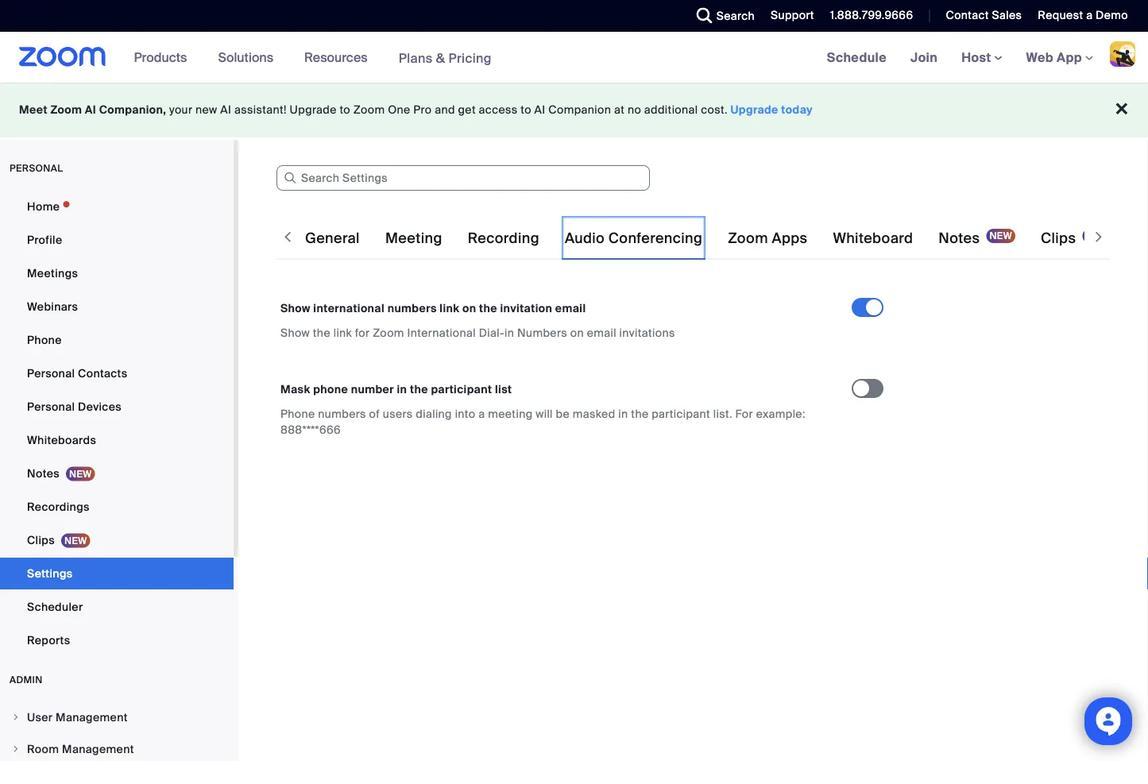 Task type: vqa. For each thing, say whether or not it's contained in the screenshot.
Projects
no



Task type: describe. For each thing, give the bounding box(es) containing it.
&
[[436, 49, 445, 66]]

audio
[[565, 229, 605, 248]]

1 to from the left
[[340, 103, 351, 117]]

at
[[614, 103, 625, 117]]

phone numbers of users dialing into a meeting will be masked in the participant list. for example: 888****666
[[281, 407, 806, 437]]

will
[[536, 407, 553, 421]]

web app
[[1027, 49, 1083, 66]]

1 vertical spatial on
[[571, 326, 584, 340]]

1 horizontal spatial a
[[1087, 8, 1093, 23]]

web
[[1027, 49, 1054, 66]]

personal for personal devices
[[27, 399, 75, 414]]

meeting
[[488, 407, 533, 421]]

products
[[134, 49, 187, 66]]

show for show international numbers link on the invitation email
[[281, 301, 311, 316]]

personal menu menu
[[0, 191, 234, 658]]

participant inside phone numbers of users dialing into a meeting will be masked in the participant list. for example: 888****666
[[652, 407, 711, 421]]

whiteboards
[[27, 433, 96, 448]]

reports
[[27, 633, 70, 648]]

admin menu menu
[[0, 703, 234, 762]]

1.888.799.9666 button up schedule
[[819, 0, 918, 32]]

1.888.799.9666
[[831, 8, 914, 23]]

mask phone number in the participant list
[[281, 382, 512, 397]]

show the link for zoom international dial-in numbers on email invitations
[[281, 326, 675, 340]]

show international numbers link on the invitation email
[[281, 301, 586, 316]]

companion
[[549, 103, 611, 117]]

personal devices
[[27, 399, 122, 414]]

2 ai from the left
[[220, 103, 232, 117]]

scheduler link
[[0, 591, 234, 623]]

search
[[717, 8, 755, 23]]

room
[[27, 742, 59, 757]]

zoom apps
[[728, 229, 808, 248]]

0 horizontal spatial link
[[334, 326, 352, 340]]

1 horizontal spatial numbers
[[388, 301, 437, 316]]

0 vertical spatial link
[[440, 301, 460, 316]]

settings link
[[0, 558, 234, 590]]

1 horizontal spatial in
[[505, 326, 515, 340]]

1 horizontal spatial email
[[587, 326, 617, 340]]

audio conferencing
[[565, 229, 703, 248]]

solutions button
[[218, 32, 281, 83]]

devices
[[78, 399, 122, 414]]

zoom left the one
[[354, 103, 385, 117]]

scheduler
[[27, 600, 83, 614]]

user management
[[27, 710, 128, 725]]

and
[[435, 103, 455, 117]]

get
[[458, 103, 476, 117]]

numbers inside phone numbers of users dialing into a meeting will be masked in the participant list. for example: 888****666
[[318, 407, 366, 421]]

international
[[407, 326, 476, 340]]

0 horizontal spatial in
[[397, 382, 407, 397]]

dial-
[[479, 326, 505, 340]]

personal for personal contacts
[[27, 366, 75, 381]]

contact sales
[[946, 8, 1023, 23]]

a inside phone numbers of users dialing into a meeting will be masked in the participant list. for example: 888****666
[[479, 407, 485, 421]]

scroll left image
[[280, 229, 296, 245]]

for
[[736, 407, 754, 421]]

room management
[[27, 742, 134, 757]]

product information navigation
[[122, 32, 504, 84]]

meeting
[[385, 229, 443, 248]]

demo
[[1096, 8, 1129, 23]]

home
[[27, 199, 60, 214]]

host button
[[962, 49, 1003, 66]]

right image for user management
[[11, 713, 21, 723]]

contacts
[[78, 366, 128, 381]]

conferencing
[[609, 229, 703, 248]]

the down international
[[313, 326, 331, 340]]

phone for phone
[[27, 333, 62, 347]]

zoom logo image
[[19, 47, 106, 67]]

sales
[[992, 8, 1023, 23]]

zoom right for
[[373, 326, 405, 340]]

personal
[[10, 162, 63, 174]]

meet
[[19, 103, 48, 117]]

meetings navigation
[[815, 32, 1149, 84]]

plans & pricing
[[399, 49, 492, 66]]

clips inside tabs of my account settings page tab list
[[1041, 229, 1077, 248]]

list.
[[714, 407, 733, 421]]

1 upgrade from the left
[[290, 103, 337, 117]]

settings
[[27, 566, 73, 581]]

2 to from the left
[[521, 103, 532, 117]]

phone for phone numbers of users dialing into a meeting will be masked in the participant list. for example: 888****666
[[281, 407, 315, 421]]

into
[[455, 407, 476, 421]]

home link
[[0, 191, 234, 223]]

request
[[1038, 8, 1084, 23]]

pro
[[414, 103, 432, 117]]

masked
[[573, 407, 616, 421]]

notes inside tabs of my account settings page tab list
[[939, 229, 980, 248]]

resources
[[305, 49, 368, 66]]

apps
[[772, 229, 808, 248]]

join link
[[899, 32, 950, 83]]

banner containing products
[[0, 32, 1149, 84]]

1.888.799.9666 button up schedule link at the right of the page
[[831, 8, 914, 23]]

phone
[[313, 382, 348, 397]]

meetings
[[27, 266, 78, 281]]

no
[[628, 103, 642, 117]]

app
[[1057, 49, 1083, 66]]

reports link
[[0, 625, 234, 657]]

numbers
[[518, 326, 568, 340]]

0 vertical spatial on
[[463, 301, 477, 316]]



Task type: locate. For each thing, give the bounding box(es) containing it.
to down resources dropdown button
[[340, 103, 351, 117]]

0 vertical spatial a
[[1087, 8, 1093, 23]]

numbers up international
[[388, 301, 437, 316]]

1 horizontal spatial clips
[[1041, 229, 1077, 248]]

user
[[27, 710, 53, 725]]

to right access
[[521, 103, 532, 117]]

general
[[305, 229, 360, 248]]

1 horizontal spatial participant
[[652, 407, 711, 421]]

1 vertical spatial personal
[[27, 399, 75, 414]]

0 horizontal spatial a
[[479, 407, 485, 421]]

phone down webinars
[[27, 333, 62, 347]]

pricing
[[449, 49, 492, 66]]

2 horizontal spatial ai
[[535, 103, 546, 117]]

2 personal from the top
[[27, 399, 75, 414]]

ai left companion
[[535, 103, 546, 117]]

your
[[169, 103, 193, 117]]

right image inside room management menu item
[[11, 745, 21, 754]]

international
[[313, 301, 385, 316]]

0 horizontal spatial clips
[[27, 533, 55, 548]]

participant
[[431, 382, 492, 397], [652, 407, 711, 421]]

web app button
[[1027, 49, 1094, 66]]

plans
[[399, 49, 433, 66]]

0 horizontal spatial ai
[[85, 103, 96, 117]]

link up international
[[440, 301, 460, 316]]

recording
[[468, 229, 540, 248]]

today
[[782, 103, 813, 117]]

1 horizontal spatial phone
[[281, 407, 315, 421]]

right image left user
[[11, 713, 21, 723]]

room management menu item
[[0, 735, 234, 762]]

on
[[463, 301, 477, 316], [571, 326, 584, 340]]

profile
[[27, 233, 62, 247]]

resources button
[[305, 32, 375, 83]]

clips left scroll right image
[[1041, 229, 1077, 248]]

1 show from the top
[[281, 301, 311, 316]]

a left demo
[[1087, 8, 1093, 23]]

show for show the link for zoom international dial-in numbers on email invitations
[[281, 326, 310, 340]]

1 right image from the top
[[11, 713, 21, 723]]

recordings link
[[0, 491, 234, 523]]

management inside menu item
[[62, 742, 134, 757]]

scroll right image
[[1091, 229, 1107, 245]]

0 horizontal spatial notes
[[27, 466, 60, 481]]

personal up personal devices
[[27, 366, 75, 381]]

meetings link
[[0, 258, 234, 289]]

be
[[556, 407, 570, 421]]

of
[[369, 407, 380, 421]]

2 right image from the top
[[11, 745, 21, 754]]

1 horizontal spatial notes
[[939, 229, 980, 248]]

contact
[[946, 8, 990, 23]]

host
[[962, 49, 995, 66]]

user management menu item
[[0, 703, 234, 733]]

zoom inside tabs of my account settings page tab list
[[728, 229, 769, 248]]

1 horizontal spatial link
[[440, 301, 460, 316]]

0 vertical spatial right image
[[11, 713, 21, 723]]

1 horizontal spatial on
[[571, 326, 584, 340]]

personal contacts link
[[0, 358, 234, 390]]

1 vertical spatial a
[[479, 407, 485, 421]]

0 vertical spatial notes
[[939, 229, 980, 248]]

the
[[479, 301, 498, 316], [313, 326, 331, 340], [410, 382, 428, 397], [631, 407, 649, 421]]

management inside menu item
[[56, 710, 128, 725]]

management for user management
[[56, 710, 128, 725]]

1 vertical spatial phone
[[281, 407, 315, 421]]

the inside phone numbers of users dialing into a meeting will be masked in the participant list. for example: 888****666
[[631, 407, 649, 421]]

management up 'room management'
[[56, 710, 128, 725]]

1 horizontal spatial upgrade
[[731, 103, 779, 117]]

0 vertical spatial personal
[[27, 366, 75, 381]]

to
[[340, 103, 351, 117], [521, 103, 532, 117]]

management for room management
[[62, 742, 134, 757]]

participant up the into
[[431, 382, 492, 397]]

right image for room management
[[11, 745, 21, 754]]

users
[[383, 407, 413, 421]]

email
[[555, 301, 586, 316], [587, 326, 617, 340]]

cost.
[[701, 103, 728, 117]]

Search Settings text field
[[277, 165, 650, 191]]

888****666
[[281, 423, 341, 437]]

1 vertical spatial email
[[587, 326, 617, 340]]

management
[[56, 710, 128, 725], [62, 742, 134, 757]]

1 vertical spatial numbers
[[318, 407, 366, 421]]

0 vertical spatial email
[[555, 301, 586, 316]]

number
[[351, 382, 394, 397]]

participant left list.
[[652, 407, 711, 421]]

zoom right meet
[[50, 103, 82, 117]]

schedule link
[[815, 32, 899, 83]]

admin
[[10, 674, 43, 686]]

ai left companion,
[[85, 103, 96, 117]]

in right masked
[[619, 407, 628, 421]]

0 vertical spatial participant
[[431, 382, 492, 397]]

management down user management menu item
[[62, 742, 134, 757]]

on up show the link for zoom international dial-in numbers on email invitations
[[463, 301, 477, 316]]

show
[[281, 301, 311, 316], [281, 326, 310, 340]]

upgrade down product information "navigation" on the left top of page
[[290, 103, 337, 117]]

0 horizontal spatial to
[[340, 103, 351, 117]]

0 vertical spatial management
[[56, 710, 128, 725]]

0 vertical spatial phone
[[27, 333, 62, 347]]

support
[[771, 8, 815, 23]]

email up numbers
[[555, 301, 586, 316]]

whiteboards link
[[0, 424, 234, 456]]

personal contacts
[[27, 366, 128, 381]]

1 vertical spatial show
[[281, 326, 310, 340]]

companion,
[[99, 103, 166, 117]]

zoom
[[50, 103, 82, 117], [354, 103, 385, 117], [728, 229, 769, 248], [373, 326, 405, 340]]

clips up settings
[[27, 533, 55, 548]]

show left international
[[281, 301, 311, 316]]

the right masked
[[631, 407, 649, 421]]

banner
[[0, 32, 1149, 84]]

upgrade today link
[[731, 103, 813, 117]]

personal devices link
[[0, 391, 234, 423]]

invitations
[[620, 326, 675, 340]]

0 vertical spatial numbers
[[388, 301, 437, 316]]

clips link
[[0, 525, 234, 556]]

webinars
[[27, 299, 78, 314]]

ai
[[85, 103, 96, 117], [220, 103, 232, 117], [535, 103, 546, 117]]

1 vertical spatial clips
[[27, 533, 55, 548]]

right image inside user management menu item
[[11, 713, 21, 723]]

assistant!
[[234, 103, 287, 117]]

1 ai from the left
[[85, 103, 96, 117]]

1.888.799.9666 button
[[819, 0, 918, 32], [831, 8, 914, 23]]

the up dial-
[[479, 301, 498, 316]]

numbers down phone on the bottom left of page
[[318, 407, 366, 421]]

search button
[[685, 0, 759, 32]]

1 vertical spatial management
[[62, 742, 134, 757]]

right image
[[11, 713, 21, 723], [11, 745, 21, 754]]

0 horizontal spatial phone
[[27, 333, 62, 347]]

webinars link
[[0, 291, 234, 323]]

1 personal from the top
[[27, 366, 75, 381]]

3 ai from the left
[[535, 103, 546, 117]]

profile picture image
[[1111, 41, 1136, 67]]

example:
[[756, 407, 806, 421]]

for
[[355, 326, 370, 340]]

2 horizontal spatial in
[[619, 407, 628, 421]]

personal up whiteboards
[[27, 399, 75, 414]]

in up the users
[[397, 382, 407, 397]]

tabs of my account settings page tab list
[[302, 216, 1115, 261]]

2 upgrade from the left
[[731, 103, 779, 117]]

0 horizontal spatial numbers
[[318, 407, 366, 421]]

1 horizontal spatial to
[[521, 103, 532, 117]]

link left for
[[334, 326, 352, 340]]

right image left 'room'
[[11, 745, 21, 754]]

the up dialing on the left of page
[[410, 382, 428, 397]]

1 vertical spatial notes
[[27, 466, 60, 481]]

contact sales link
[[934, 0, 1027, 32], [946, 8, 1023, 23]]

on right numbers
[[571, 326, 584, 340]]

phone up 888****666
[[281, 407, 315, 421]]

access
[[479, 103, 518, 117]]

0 horizontal spatial upgrade
[[290, 103, 337, 117]]

phone inside phone numbers of users dialing into a meeting will be masked in the participant list. for example: 888****666
[[281, 407, 315, 421]]

in inside phone numbers of users dialing into a meeting will be masked in the participant list. for example: 888****666
[[619, 407, 628, 421]]

0 horizontal spatial participant
[[431, 382, 492, 397]]

0 vertical spatial in
[[505, 326, 515, 340]]

plans & pricing link
[[399, 49, 492, 66], [399, 49, 492, 66]]

whiteboard
[[833, 229, 914, 248]]

solutions
[[218, 49, 274, 66]]

notes inside "link"
[[27, 466, 60, 481]]

2 show from the top
[[281, 326, 310, 340]]

2 vertical spatial in
[[619, 407, 628, 421]]

profile link
[[0, 224, 234, 256]]

0 vertical spatial show
[[281, 301, 311, 316]]

phone inside personal menu menu
[[27, 333, 62, 347]]

products button
[[134, 32, 194, 83]]

notes link
[[0, 458, 234, 490]]

clips
[[1041, 229, 1077, 248], [27, 533, 55, 548]]

0 horizontal spatial email
[[555, 301, 586, 316]]

1 vertical spatial right image
[[11, 745, 21, 754]]

in
[[505, 326, 515, 340], [397, 382, 407, 397], [619, 407, 628, 421]]

ai right new
[[220, 103, 232, 117]]

meet zoom ai companion, your new ai assistant! upgrade to zoom one pro and get access to ai companion at no additional cost. upgrade today
[[19, 103, 813, 117]]

upgrade right 'cost.'
[[731, 103, 779, 117]]

one
[[388, 103, 411, 117]]

show up mask
[[281, 326, 310, 340]]

link
[[440, 301, 460, 316], [334, 326, 352, 340]]

new
[[196, 103, 217, 117]]

1 vertical spatial participant
[[652, 407, 711, 421]]

in down invitation
[[505, 326, 515, 340]]

1 vertical spatial in
[[397, 382, 407, 397]]

list
[[495, 382, 512, 397]]

a
[[1087, 8, 1093, 23], [479, 407, 485, 421]]

a right the into
[[479, 407, 485, 421]]

meet zoom ai companion, footer
[[0, 83, 1149, 138]]

schedule
[[827, 49, 887, 66]]

0 horizontal spatial on
[[463, 301, 477, 316]]

mask
[[281, 382, 310, 397]]

0 vertical spatial clips
[[1041, 229, 1077, 248]]

clips inside clips link
[[27, 533, 55, 548]]

request a demo
[[1038, 8, 1129, 23]]

1 horizontal spatial ai
[[220, 103, 232, 117]]

invitation
[[500, 301, 553, 316]]

recordings
[[27, 500, 90, 514]]

1 vertical spatial link
[[334, 326, 352, 340]]

phone link
[[0, 324, 234, 356]]

zoom left the apps
[[728, 229, 769, 248]]

email left invitations
[[587, 326, 617, 340]]



